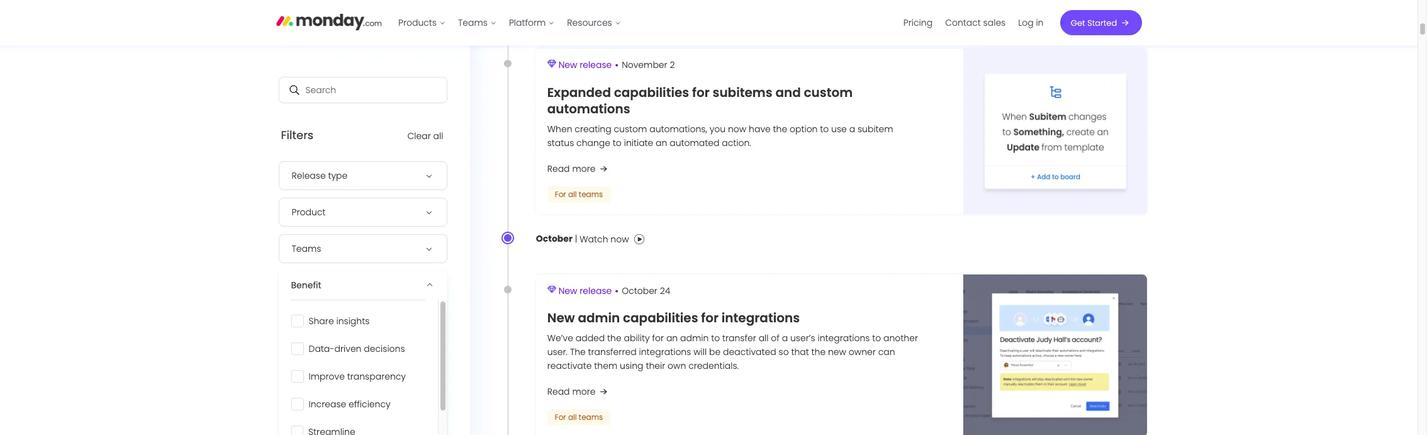 Task type: locate. For each thing, give the bounding box(es) containing it.
0 vertical spatial read more link
[[548, 161, 611, 176]]

2 for from the top
[[555, 412, 566, 422]]

teams
[[579, 189, 603, 199], [579, 412, 603, 422]]

for for automations
[[555, 189, 566, 199]]

subitem
[[858, 123, 894, 135]]

started
[[1088, 17, 1118, 29]]

1 list from the left
[[392, 0, 628, 45]]

the
[[570, 346, 586, 358]]

24
[[660, 284, 671, 297]]

pricing
[[904, 16, 933, 29]]

integrations up of
[[722, 309, 800, 327]]

1 vertical spatial feature release icon image
[[548, 286, 556, 294]]

for inside 'expanded capabilities for subitems and custom automations when creating custom automations, you now have the option to use a subitem status change to initiate an automated action.'
[[693, 84, 710, 101]]

0 horizontal spatial teams
[[292, 242, 321, 255]]

a inside new admin capabilities for integrations we've added the ability for an admin to transfer all of a user's integrations to another user. the transferred integrations will be deactivated so that the new owner can reactivate them using their own credentials.
[[782, 332, 788, 344]]

automated
[[670, 136, 720, 149]]

admin up will
[[681, 332, 709, 344]]

2 vertical spatial for
[[653, 332, 664, 344]]

1 vertical spatial read more
[[548, 385, 596, 398]]

0 vertical spatial •
[[615, 58, 619, 73]]

efficiency
[[349, 398, 391, 411]]

list
[[392, 0, 628, 45], [898, 0, 1050, 45]]

2 vertical spatial new
[[548, 309, 575, 327]]

read for added
[[548, 385, 570, 398]]

user's
[[791, 332, 816, 344]]

1 vertical spatial capabilities
[[623, 309, 699, 327]]

1 for from the top
[[555, 189, 566, 199]]

clear all
[[408, 130, 444, 142]]

admin up added
[[578, 309, 620, 327]]

1 vertical spatial the
[[608, 332, 622, 344]]

teams down them
[[579, 412, 603, 422]]

release up "expanded"
[[580, 59, 612, 71]]

new inside new admin capabilities for integrations we've added the ability for an admin to transfer all of a user's integrations to another user. the transferred integrations will be deactivated so that the new owner can reactivate them using their own credentials.
[[548, 309, 575, 327]]

product
[[292, 206, 326, 218]]

1 for all teams from the top
[[555, 189, 603, 199]]

0 vertical spatial more
[[573, 162, 596, 175]]

october
[[536, 232, 573, 245], [622, 284, 658, 297]]

all left of
[[759, 332, 769, 344]]

0 horizontal spatial now
[[611, 233, 629, 245]]

for all teams
[[555, 189, 603, 199], [555, 412, 603, 422]]

read more link down reactivate
[[548, 384, 611, 399]]

the right have
[[773, 123, 788, 135]]

the up transferred
[[608, 332, 622, 344]]

• for capabilities
[[615, 58, 619, 73]]

a right of
[[782, 332, 788, 344]]

using
[[620, 359, 644, 372]]

that
[[792, 346, 809, 358]]

teams inside teams link
[[458, 16, 488, 29]]

0 vertical spatial now
[[728, 123, 747, 135]]

to
[[821, 123, 829, 135], [613, 136, 622, 149], [712, 332, 720, 344], [873, 332, 882, 344]]

all up |
[[568, 189, 577, 199]]

1 • from the top
[[615, 58, 619, 73]]

benefit button
[[279, 271, 447, 300]]

0 vertical spatial custom
[[804, 84, 853, 101]]

0 vertical spatial read
[[548, 162, 570, 175]]

will
[[694, 346, 707, 358]]

1 vertical spatial october
[[622, 284, 658, 297]]

1 vertical spatial new
[[559, 284, 578, 297]]

2 teams from the top
[[579, 412, 603, 422]]

can
[[879, 346, 896, 358]]

1 horizontal spatial october
[[622, 284, 658, 297]]

2 read more from the top
[[548, 385, 596, 398]]

1 vertical spatial read more link
[[548, 384, 611, 399]]

read more for added
[[548, 385, 596, 398]]

contact sales
[[946, 16, 1006, 29]]

feature release icon image
[[548, 60, 556, 68], [548, 286, 556, 294]]

release type
[[292, 169, 348, 182]]

filters
[[281, 127, 314, 143]]

transferred
[[588, 346, 637, 358]]

read more link
[[548, 161, 611, 176], [548, 384, 611, 399]]

in
[[1037, 16, 1044, 29]]

2 feature release icon image from the top
[[548, 286, 556, 294]]

improve transparency option
[[284, 365, 433, 388]]

new for expanded
[[559, 59, 578, 71]]

1 horizontal spatial teams
[[458, 16, 488, 29]]

0 vertical spatial read more
[[548, 162, 596, 175]]

an
[[656, 136, 668, 149], [667, 332, 678, 344]]

0 vertical spatial for all teams
[[555, 189, 603, 199]]

october left watch
[[536, 232, 573, 245]]

initiate
[[624, 136, 654, 149]]

1 vertical spatial now
[[611, 233, 629, 245]]

teams up benefit
[[292, 242, 321, 255]]

1 horizontal spatial list
[[898, 0, 1050, 45]]

teams up watch
[[579, 189, 603, 199]]

custom
[[804, 84, 853, 101], [614, 123, 647, 135]]

1 teams from the top
[[579, 189, 603, 199]]

for
[[555, 189, 566, 199], [555, 412, 566, 422]]

2 more from the top
[[573, 385, 596, 398]]

1 feature release icon image from the top
[[548, 60, 556, 68]]

share insights option
[[284, 310, 433, 332]]

an down automations,
[[656, 136, 668, 149]]

read more link for added
[[548, 384, 611, 399]]

teams inside the teams popup button
[[292, 242, 321, 255]]

1 vertical spatial teams
[[579, 412, 603, 422]]

for
[[693, 84, 710, 101], [702, 309, 719, 327], [653, 332, 664, 344]]

read more for automations
[[548, 162, 596, 175]]

a
[[850, 123, 856, 135], [782, 332, 788, 344]]

0 vertical spatial for
[[555, 189, 566, 199]]

1 horizontal spatial integrations
[[722, 309, 800, 327]]

release inside new release • october 24
[[580, 284, 612, 297]]

all right clear
[[434, 130, 444, 142]]

new inside new release • october 24
[[559, 284, 578, 297]]

feature release icon image up we've
[[548, 286, 556, 294]]

0 horizontal spatial a
[[782, 332, 788, 344]]

custom up initiate
[[614, 123, 647, 135]]

more
[[573, 162, 596, 175], [573, 385, 596, 398]]

all
[[434, 130, 444, 142], [568, 189, 577, 199], [759, 332, 769, 344], [568, 412, 577, 422]]

ability
[[624, 332, 650, 344]]

watch
[[580, 233, 608, 245]]

0 vertical spatial a
[[850, 123, 856, 135]]

release up added
[[580, 284, 612, 297]]

use
[[832, 123, 847, 135]]

for up be
[[702, 309, 719, 327]]

release
[[580, 59, 612, 71], [580, 284, 612, 297]]

0 vertical spatial admin
[[578, 309, 620, 327]]

0 vertical spatial release
[[580, 59, 612, 71]]

integrations
[[722, 309, 800, 327], [818, 332, 870, 344], [639, 346, 692, 358]]

new for new
[[559, 284, 578, 297]]

2 horizontal spatial the
[[812, 346, 826, 358]]

2 read more link from the top
[[548, 384, 611, 399]]

the right that
[[812, 346, 826, 358]]

0 vertical spatial october
[[536, 232, 573, 245]]

increase
[[309, 398, 346, 411]]

another
[[884, 332, 919, 344]]

0 vertical spatial teams
[[579, 189, 603, 199]]

1 read more from the top
[[548, 162, 596, 175]]

for up you
[[693, 84, 710, 101]]

for down status
[[555, 189, 566, 199]]

2 vertical spatial integrations
[[639, 346, 692, 358]]

insights
[[336, 315, 370, 327]]

now right watch
[[611, 233, 629, 245]]

2 for all teams from the top
[[555, 412, 603, 422]]

main element
[[392, 0, 1142, 45]]

1 release from the top
[[580, 59, 612, 71]]

read down status
[[548, 162, 570, 175]]

feature release icon image up "expanded"
[[548, 60, 556, 68]]

0 vertical spatial for
[[693, 84, 710, 101]]

1 vertical spatial an
[[667, 332, 678, 344]]

custom up 'use'
[[804, 84, 853, 101]]

get started
[[1071, 17, 1118, 29]]

read more link down change
[[548, 161, 611, 176]]

now up action.
[[728, 123, 747, 135]]

0 vertical spatial integrations
[[722, 309, 800, 327]]

for down reactivate
[[555, 412, 566, 422]]

1 vertical spatial •
[[615, 284, 619, 298]]

0 vertical spatial feature release icon image
[[548, 60, 556, 68]]

1 vertical spatial custom
[[614, 123, 647, 135]]

0 vertical spatial an
[[656, 136, 668, 149]]

1 horizontal spatial a
[[850, 123, 856, 135]]

more down reactivate
[[573, 385, 596, 398]]

1 read from the top
[[548, 162, 570, 175]]

teams right products link
[[458, 16, 488, 29]]

integrations up new
[[818, 332, 870, 344]]

capabilities down november
[[614, 84, 690, 101]]

0 vertical spatial new
[[559, 59, 578, 71]]

1 vertical spatial read
[[548, 385, 570, 398]]

share
[[309, 315, 334, 327]]

new
[[559, 59, 578, 71], [559, 284, 578, 297], [548, 309, 575, 327]]

2 read from the top
[[548, 385, 570, 398]]

owner
[[849, 346, 876, 358]]

be
[[710, 346, 721, 358]]

so
[[779, 346, 789, 358]]

1 more from the top
[[573, 162, 596, 175]]

pricing link
[[898, 13, 939, 33]]

decisions
[[364, 343, 405, 355]]

october left 24 at the bottom left of the page
[[622, 284, 658, 297]]

|
[[573, 232, 580, 245]]

when
[[548, 123, 573, 135]]

1 horizontal spatial custom
[[804, 84, 853, 101]]

0 horizontal spatial integrations
[[639, 346, 692, 358]]

watch now
[[580, 233, 629, 245]]

2 list from the left
[[898, 0, 1050, 45]]

an up own
[[667, 332, 678, 344]]

1 vertical spatial more
[[573, 385, 596, 398]]

for all teams down reactivate
[[555, 412, 603, 422]]

capabilities
[[614, 84, 690, 101], [623, 309, 699, 327]]

sales
[[984, 16, 1006, 29]]

type
[[328, 169, 348, 182]]

all down reactivate
[[568, 412, 577, 422]]

2 • from the top
[[615, 284, 619, 298]]

capabilities inside new admin capabilities for integrations we've added the ability for an admin to transfer all of a user's integrations to another user. the transferred integrations will be deactivated so that the new owner can reactivate them using their own credentials.
[[623, 309, 699, 327]]

new inside "new release • november 2"
[[559, 59, 578, 71]]

1 vertical spatial release
[[580, 284, 612, 297]]

the inside 'expanded capabilities for subitems and custom automations when creating custom automations, you now have the option to use a subitem status change to initiate an automated action.'
[[773, 123, 788, 135]]

teams for automations
[[579, 189, 603, 199]]

a right 'use'
[[850, 123, 856, 135]]

read down reactivate
[[548, 385, 570, 398]]

1 horizontal spatial now
[[728, 123, 747, 135]]

0 horizontal spatial list
[[392, 0, 628, 45]]

to left 'use'
[[821, 123, 829, 135]]

1 read more link from the top
[[548, 161, 611, 176]]

read more
[[548, 162, 596, 175], [548, 385, 596, 398]]

admin
[[578, 309, 620, 327], [681, 332, 709, 344]]

now inside "button"
[[611, 233, 629, 245]]

1 vertical spatial for all teams
[[555, 412, 603, 422]]

release inside "new release • november 2"
[[580, 59, 612, 71]]

teams for the teams popup button
[[292, 242, 321, 255]]

1 horizontal spatial the
[[773, 123, 788, 135]]

1 vertical spatial for
[[555, 412, 566, 422]]

1 vertical spatial teams
[[292, 242, 321, 255]]

0 horizontal spatial the
[[608, 332, 622, 344]]

integrations up "their"
[[639, 346, 692, 358]]

more down change
[[573, 162, 596, 175]]

more for automations
[[573, 162, 596, 175]]

0 vertical spatial the
[[773, 123, 788, 135]]

all inside new admin capabilities for integrations we've added the ability for an admin to transfer all of a user's integrations to another user. the transferred integrations will be deactivated so that the new owner can reactivate them using their own credentials.
[[759, 332, 769, 344]]

• left november
[[615, 58, 619, 73]]

1 vertical spatial a
[[782, 332, 788, 344]]

0 vertical spatial teams
[[458, 16, 488, 29]]

0 horizontal spatial custom
[[614, 123, 647, 135]]

new
[[829, 346, 847, 358]]

for right ability in the left bottom of the page
[[653, 332, 664, 344]]

• left 24 at the bottom left of the page
[[615, 284, 619, 298]]

2 release from the top
[[580, 284, 612, 297]]

1 horizontal spatial admin
[[681, 332, 709, 344]]

teams for added
[[579, 412, 603, 422]]

read more down status
[[548, 162, 596, 175]]

capabilities down 24 at the bottom left of the page
[[623, 309, 699, 327]]

0 vertical spatial capabilities
[[614, 84, 690, 101]]

read more down reactivate
[[548, 385, 596, 398]]

2 horizontal spatial integrations
[[818, 332, 870, 344]]

increase efficiency
[[309, 398, 391, 411]]

for all teams up |
[[555, 189, 603, 199]]



Task type: vqa. For each thing, say whether or not it's contained in the screenshot.
WHILE
no



Task type: describe. For each thing, give the bounding box(es) containing it.
data-driven decisions
[[309, 343, 405, 355]]

data-
[[309, 343, 335, 355]]

them
[[595, 359, 618, 372]]

teams link
[[452, 13, 503, 33]]

clear
[[408, 130, 431, 142]]

new release • october 24
[[559, 284, 671, 298]]

for for added
[[555, 412, 566, 422]]

automations
[[548, 100, 631, 118]]

you
[[710, 123, 726, 135]]

resources link
[[561, 13, 628, 33]]

improve transparency
[[309, 370, 406, 383]]

november
[[622, 59, 668, 71]]

log in link
[[1013, 13, 1050, 33]]

monday.com logo image
[[276, 8, 382, 34]]

automations,
[[650, 123, 708, 135]]

action level automation activity log image
[[964, 0, 1147, 39]]

have
[[749, 123, 771, 135]]

product button
[[279, 198, 447, 227]]

transparency
[[347, 370, 406, 383]]

improve
[[309, 370, 345, 383]]

user.
[[548, 346, 568, 358]]

watch now link
[[580, 229, 644, 249]]

status
[[548, 136, 574, 149]]

log
[[1019, 16, 1034, 29]]

share insights
[[309, 315, 370, 327]]

transfer
[[723, 332, 757, 344]]

benefit
[[291, 279, 321, 292]]

deactivated
[[723, 346, 777, 358]]

expanded
[[548, 84, 611, 101]]

now inside 'expanded capabilities for subitems and custom automations when creating custom automations, you now have the option to use a subitem status change to initiate an automated action.'
[[728, 123, 747, 135]]

driven
[[335, 343, 362, 355]]

feature release icon image for expanded capabilities for subitems and custom automations
[[548, 60, 556, 68]]

increase efficiency option
[[284, 393, 433, 416]]

credentials.
[[689, 359, 739, 372]]

read for automations
[[548, 162, 570, 175]]

to left initiate
[[613, 136, 622, 149]]

clear all button
[[408, 130, 444, 142]]

teams for teams link
[[458, 16, 488, 29]]

new admin capabilities for integrations we've added the ability for an admin to transfer all of a user's integrations to another user. the transferred integrations will be deactivated so that the new owner can reactivate them using their own credentials.
[[548, 309, 919, 372]]

new release • november 2
[[559, 58, 675, 73]]

capabilities inside 'expanded capabilities for subitems and custom automations when creating custom automations, you now have the option to use a subitem status change to initiate an automated action.'
[[614, 84, 690, 101]]

get
[[1071, 17, 1086, 29]]

2 vertical spatial the
[[812, 346, 826, 358]]

products
[[399, 16, 437, 29]]

release for admin
[[580, 284, 612, 297]]

to up be
[[712, 332, 720, 344]]

and
[[776, 84, 801, 101]]

subitems
[[713, 84, 773, 101]]

1 vertical spatial for
[[702, 309, 719, 327]]

Search text field
[[279, 77, 447, 103]]

list containing products
[[392, 0, 628, 45]]

we've
[[548, 332, 573, 344]]

teams button
[[279, 234, 447, 263]]

option
[[790, 123, 818, 135]]

creating
[[575, 123, 612, 135]]

data-driven decisions option
[[284, 338, 433, 360]]

feature release icon image for new admin capabilities for integrations
[[548, 286, 556, 294]]

release
[[292, 169, 326, 182]]

to up the can
[[873, 332, 882, 344]]

october inside new release • october 24
[[622, 284, 658, 297]]

• for admin
[[615, 284, 619, 298]]

action.
[[722, 136, 752, 149]]

for all teams for automations
[[555, 189, 603, 199]]

platform
[[509, 16, 546, 29]]

release for capabilities
[[580, 59, 612, 71]]

1 vertical spatial integrations
[[818, 332, 870, 344]]

platform link
[[503, 13, 561, 33]]

whats new when subitem status change  automation trigger image
[[964, 49, 1147, 214]]

a inside 'expanded capabilities for subitems and custom automations when creating custom automations, you now have the option to use a subitem status change to initiate an automated action.'
[[850, 123, 856, 135]]

reactivate
[[548, 359, 592, 372]]

resources
[[567, 16, 612, 29]]

transfer integrations before disabling a user image
[[964, 274, 1147, 435]]

expanded capabilities for subitems and custom automations when creating custom automations, you now have the option to use a subitem status change to initiate an automated action.
[[548, 84, 894, 149]]

for all teams for added
[[555, 412, 603, 422]]

1 vertical spatial admin
[[681, 332, 709, 344]]

products link
[[392, 13, 452, 33]]

more for added
[[573, 385, 596, 398]]

added
[[576, 332, 605, 344]]

release type button
[[279, 161, 447, 190]]

read more link for automations
[[548, 161, 611, 176]]

log in
[[1019, 16, 1044, 29]]

0 horizontal spatial admin
[[578, 309, 620, 327]]

of
[[771, 332, 780, 344]]

own
[[668, 359, 686, 372]]

contact sales button
[[939, 13, 1013, 33]]

their
[[646, 359, 666, 372]]

change
[[577, 136, 611, 149]]

watch now button
[[580, 229, 644, 249]]

list containing pricing
[[898, 0, 1050, 45]]

2
[[670, 59, 675, 71]]

an inside 'expanded capabilities for subitems and custom automations when creating custom automations, you now have the option to use a subitem status change to initiate an automated action.'
[[656, 136, 668, 149]]

contact
[[946, 16, 981, 29]]

an inside new admin capabilities for integrations we've added the ability for an admin to transfer all of a user's integrations to another user. the transferred integrations will be deactivated so that the new owner can reactivate them using their own credentials.
[[667, 332, 678, 344]]

0 horizontal spatial october
[[536, 232, 573, 245]]

get started button
[[1061, 10, 1142, 35]]



